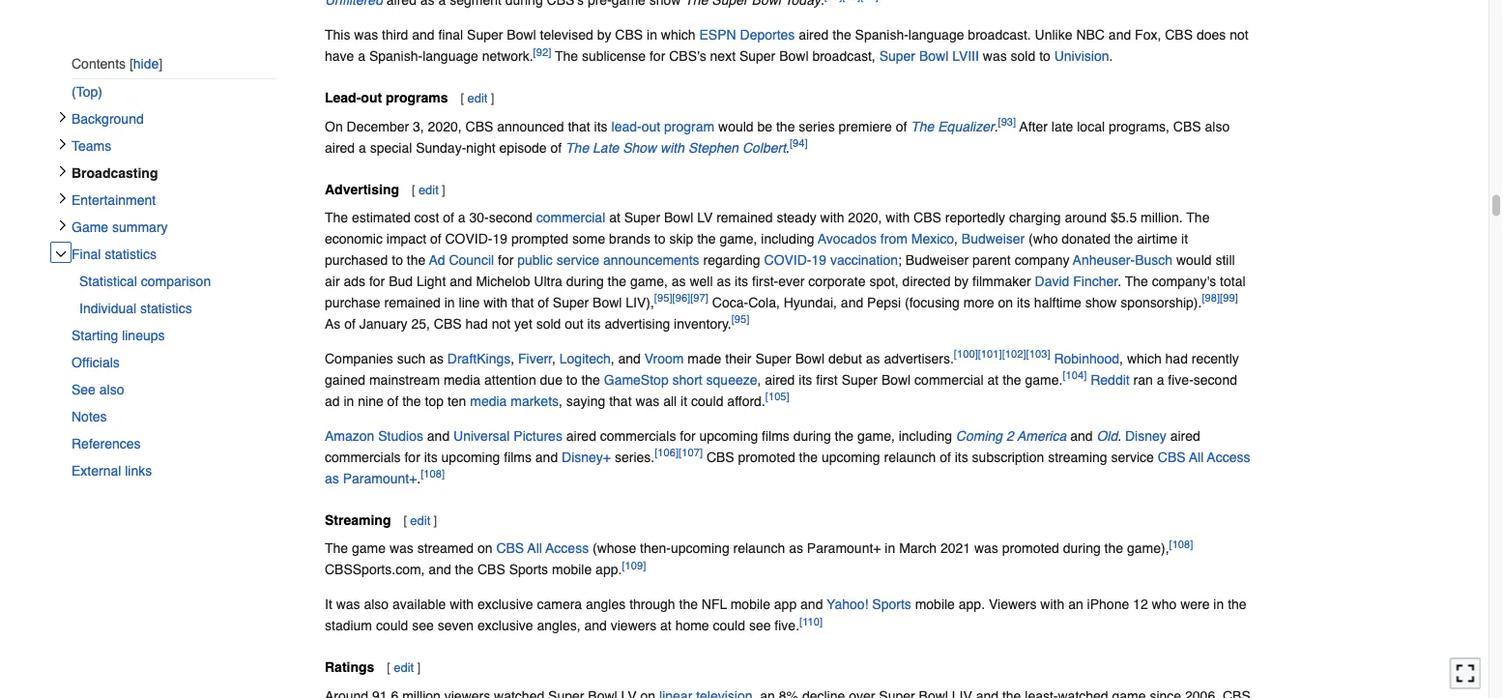 Task type: vqa. For each thing, say whether or not it's contained in the screenshot.
- Traralgon Frequency Modulation
no



Task type: describe. For each thing, give the bounding box(es) containing it.
the left ad
[[407, 253, 426, 268]]

, inside , which had recently gained mainstream media attention due to the
[[1120, 351, 1124, 367]]

$5.5 million.
[[1111, 210, 1183, 226]]

, inside the media markets , saying that was all it could afford. [105]
[[559, 394, 563, 409]]

to inside at super bowl lv remained steady with 2020, with cbs reportedly charging around $5.5 million. the economic impact of covid-19 prompted some brands to skip the game, including
[[655, 231, 666, 247]]

special
[[370, 140, 412, 156]]

] for streaming
[[434, 514, 437, 528]]

angles
[[586, 597, 626, 613]]

broadcasting link
[[72, 159, 290, 187]]

amazon studios link
[[325, 429, 424, 444]]

x small image for final statistics
[[55, 248, 67, 260]]

all inside cbs all access as paramount+
[[1190, 450, 1204, 465]]

1 vertical spatial language
[[423, 49, 479, 64]]

super down deportes
[[740, 49, 776, 64]]

studios
[[378, 429, 424, 444]]

[106]
[[655, 448, 679, 460]]

during inside the game was streamed on cbs all access (whose then-upcoming relaunch as paramount+ in march 2021 was promoted during the game), [108]
[[1064, 541, 1101, 557]]

statistical comparison link
[[79, 268, 277, 295]]

ever
[[779, 274, 805, 289]]

bowl down deportes
[[780, 49, 809, 64]]

starting lineups
[[72, 328, 165, 343]]

0 vertical spatial budweiser
[[962, 231, 1025, 247]]

[96] link
[[673, 293, 691, 305]]

brands
[[609, 231, 651, 247]]

upcoming inside disney+ series. [106] [107] cbs promoted the upcoming relaunch of its subscription streaming service
[[822, 450, 881, 465]]

2020, inside at super bowl lv remained steady with 2020, with cbs reportedly charging around $5.5 million. the economic impact of covid-19 prompted some brands to skip the game, including
[[849, 210, 882, 226]]

1 horizontal spatial covid-
[[765, 253, 812, 268]]

cbs inside cbs all access as paramount+
[[1158, 450, 1186, 465]]

for up [107] link
[[680, 429, 696, 444]]

and inside mobile app. viewers with an iphone 12 who were in the stadium could see seven exclusive angles, and viewers at home could see five.
[[585, 619, 607, 634]]

to inside (who donated the airtime it purchased to the
[[392, 253, 403, 268]]

2 see from the left
[[749, 619, 771, 634]]

sponsorship).
[[1121, 295, 1203, 311]]

entertainment link
[[72, 187, 277, 214]]

would still air ads for bud light and michelob ultra during the game, as well as its first-ever corporate spot, directed by filmmaker
[[325, 253, 1236, 289]]

still
[[1216, 253, 1236, 268]]

commercials inside "aired commercials for its upcoming films and"
[[325, 450, 401, 465]]

notes
[[72, 409, 107, 424]]

bowl inside at super bowl lv remained steady with 2020, with cbs reportedly charging around $5.5 million. the economic impact of covid-19 prompted some brands to skip the game, including
[[664, 210, 694, 226]]

the inside mobile app. viewers with an iphone 12 who were in the stadium could see seven exclusive angles, and viewers at home could see five.
[[1228, 597, 1247, 613]]

paramount+ inside cbs all access as paramount+
[[343, 471, 417, 487]]

with up from
[[886, 210, 910, 226]]

the inside the . the company's total purchase remained in line with that of super bowl liv),
[[1126, 274, 1149, 289]]

was right this on the top of the page
[[354, 27, 378, 43]]

from
[[881, 231, 908, 247]]

for inside would still air ads for bud light and michelob ultra during the game, as well as its first-ever corporate spot, directed by filmmaker
[[369, 274, 385, 289]]

in left "espn"
[[647, 27, 658, 43]]

background link
[[72, 105, 277, 132]]

0 horizontal spatial [95] link
[[655, 293, 673, 305]]

cost
[[415, 210, 439, 226]]

as inside cbs all access as paramount+
[[325, 471, 339, 487]]

x small image for background
[[57, 111, 69, 123]]

its inside [95] [96] [97] coca-cola, hyundai, and pepsi (focusing more on its halftime show sponsorship). [98] [99]
[[1017, 295, 1031, 311]]

at inside at super bowl lv remained steady with 2020, with cbs reportedly charging around $5.5 million. the economic impact of covid-19 prompted some brands to skip the game, including
[[609, 210, 621, 226]]

home
[[676, 619, 710, 634]]

during for films
[[794, 429, 831, 444]]

was right game
[[390, 541, 414, 557]]

was inside the media markets , saying that was all it could afford. [105]
[[636, 394, 660, 409]]

exclusive inside mobile app. viewers with an iphone 12 who were in the stadium could see seven exclusive angles, and viewers at home could see five.
[[478, 619, 533, 634]]

access inside the game was streamed on cbs all access (whose then-upcoming relaunch as paramount+ in march 2021 was promoted during the game), [108]
[[546, 541, 589, 557]]

0 vertical spatial by
[[597, 27, 612, 43]]

ran a five-second ad in nine of the top ten
[[325, 373, 1238, 409]]

1 vertical spatial [108] link
[[1170, 539, 1194, 551]]

prompted
[[512, 231, 569, 247]]

, up attention
[[511, 351, 515, 367]]

on inside the game was streamed on cbs all access (whose then-upcoming relaunch as paramount+ in march 2021 was promoted during the game), [108]
[[478, 541, 493, 557]]

comparison
[[141, 274, 211, 289]]

mobile inside cbssports.com, and the cbs sports mobile app. [109]
[[552, 563, 592, 578]]

vroom
[[645, 351, 684, 367]]

espn deportes link
[[700, 27, 795, 43]]

cbs all access link
[[497, 541, 589, 557]]

super up network.
[[467, 27, 503, 43]]

with inside mobile app. viewers with an iphone 12 who were in the stadium could see seven exclusive angles, and viewers at home could see five.
[[1041, 597, 1065, 613]]

after late local programs, cbs also aired a special sunday-night episode of
[[325, 119, 1230, 156]]

the inside at super bowl lv remained steady with 2020, with cbs reportedly charging around $5.5 million. the economic impact of covid-19 prompted some brands to skip the game, including
[[697, 231, 716, 247]]

officials link
[[72, 349, 277, 376]]

amazon studios and universal pictures aired commercials for upcoming films during the game, including coming 2 america and old . disney
[[325, 429, 1167, 444]]

spot,
[[870, 274, 899, 289]]

and up 'streaming'
[[1071, 429, 1093, 444]]

anheuser-
[[1074, 253, 1136, 268]]

cbs all access as paramount+ link
[[325, 450, 1251, 487]]

of inside at super bowl lv remained steady with 2020, with cbs reportedly charging around $5.5 million. the economic impact of covid-19 prompted some brands to skip the game, including
[[430, 231, 442, 247]]

1 vertical spatial spanish-
[[369, 49, 423, 64]]

0 horizontal spatial commercial
[[536, 210, 606, 226]]

the inside [92] the sublicense for cbs's next super bowl broadcast, super bowl lviii was sold to univision .
[[555, 49, 578, 64]]

espn
[[700, 27, 737, 43]]

a left the 30-
[[458, 210, 466, 226]]

out for had
[[565, 316, 584, 332]]

cbs inside at super bowl lv remained steady with 2020, with cbs reportedly charging around $5.5 million. the economic impact of covid-19 prompted some brands to skip the game, including
[[914, 210, 942, 226]]

, down reportedly
[[955, 231, 958, 247]]

were
[[1181, 597, 1210, 613]]

[97]
[[691, 293, 709, 305]]

0 vertical spatial commercials
[[600, 429, 676, 444]]

and inside [95] [96] [97] coca-cola, hyundai, and pepsi (focusing more on its halftime show sponsorship). [98] [99]
[[841, 295, 864, 311]]

relaunch inside the game was streamed on cbs all access (whose then-upcoming relaunch as paramount+ in march 2021 was promoted during the game), [108]
[[734, 541, 786, 557]]

[106] link
[[655, 448, 679, 460]]

[ edit ] for lead-out programs
[[461, 91, 494, 106]]

. inside . [108]
[[417, 471, 421, 487]]

the up anheuser-busch link
[[1115, 231, 1134, 247]]

five-
[[1169, 373, 1194, 388]]

at super bowl lv remained steady with 2020, with cbs reportedly charging around $5.5 million. the economic impact of covid-19 prompted some brands to skip the game, including
[[325, 210, 1210, 247]]

first-
[[752, 274, 779, 289]]

of inside after late local programs, cbs also aired a special sunday-night episode of
[[551, 140, 562, 156]]

game, for films
[[858, 429, 895, 444]]

markets
[[511, 394, 559, 409]]

[97] link
[[691, 293, 709, 305]]

of inside as of january 25, cbs had not yet sold out its advertising inventory. [95]
[[345, 316, 356, 332]]

19 inside at super bowl lv remained steady with 2020, with cbs reportedly charging around $5.5 million. the economic impact of covid-19 prompted some brands to skip the game, including
[[493, 231, 508, 247]]

statistics for individual statistics
[[140, 301, 192, 316]]

[105]
[[766, 392, 790, 404]]

cbs inside "on december 3, 2020, cbs announced that its lead-out program would be the series premiere of the equalizer . [93]"
[[466, 119, 494, 134]]

super right broadcast, at the top right of page
[[880, 49, 916, 64]]

deportes
[[740, 27, 795, 43]]

such
[[397, 351, 426, 367]]

as up coca- at the top left
[[717, 274, 731, 289]]

had inside , which had recently gained mainstream media attention due to the
[[1166, 351, 1189, 367]]

announced
[[497, 119, 564, 134]]

relaunch inside disney+ series. [106] [107] cbs promoted the upcoming relaunch of its subscription streaming service
[[885, 450, 936, 465]]

0 vertical spatial service
[[557, 253, 600, 268]]

its inside would still air ads for bud light and michelob ultra during the game, as well as its first-ever corporate spot, directed by filmmaker
[[735, 274, 749, 289]]

lead-out programs
[[325, 90, 448, 106]]

1 horizontal spatial 19
[[812, 253, 827, 268]]

. [108]
[[417, 469, 445, 487]]

[104] link
[[1063, 370, 1087, 383]]

advertising
[[325, 182, 399, 197]]

1 vertical spatial budweiser
[[906, 253, 969, 268]]

aired the spanish-language broadcast. unlike nbc and fox, cbs does not have a spanish-language network.
[[325, 27, 1249, 64]]

bowl up network.
[[507, 27, 536, 43]]

around
[[1065, 210, 1107, 226]]

and inside companies such as draftkings , fiverr , logitech , and vroom made their super bowl debut as advertisers. [100] [101] [102] [103] robinhood
[[618, 351, 641, 367]]

and down "top"
[[427, 429, 450, 444]]

, which had recently gained mainstream media attention due to the
[[325, 351, 1240, 388]]

0 vertical spatial language
[[909, 27, 965, 43]]

[92] the sublicense for cbs's next super bowl broadcast, super bowl lviii was sold to univision .
[[533, 47, 1114, 64]]

starting lineups link
[[72, 322, 277, 349]]

mobile inside mobile app. viewers with an iphone 12 who were in the stadium could see seven exclusive angles, and viewers at home could see five.
[[916, 597, 955, 613]]

[94] link
[[790, 138, 808, 150]]

access inside cbs all access as paramount+
[[1208, 450, 1251, 465]]

[ edit ] for streaming
[[404, 514, 437, 528]]

nfl
[[702, 597, 727, 613]]

it
[[325, 597, 332, 613]]

[ edit ] for advertising
[[412, 183, 446, 197]]

1 see from the left
[[412, 619, 434, 634]]

had inside as of january 25, cbs had not yet sold out its advertising inventory. [95]
[[466, 316, 488, 332]]

with inside the . the company's total purchase remained in line with that of super bowl liv),
[[484, 295, 508, 311]]

with inside 'the late show with stephen colbert . [94]'
[[661, 140, 685, 156]]

a inside ran a five-second ad in nine of the top ten
[[1157, 373, 1165, 388]]

avocados
[[818, 231, 877, 247]]

night
[[466, 140, 496, 156]]

bowl left lviii at the right of the page
[[920, 49, 949, 64]]

companies
[[325, 351, 393, 367]]

for inside "aired commercials for its upcoming films and"
[[405, 450, 421, 465]]

2 vertical spatial also
[[364, 597, 389, 613]]

total
[[1221, 274, 1246, 289]]

12
[[1134, 597, 1149, 613]]

links
[[125, 463, 152, 479]]

3,
[[413, 119, 424, 134]]

statistical comparison
[[79, 274, 211, 289]]

aired up disney+
[[567, 429, 597, 444]]

notes link
[[72, 403, 277, 430]]

reddit link
[[1091, 373, 1130, 388]]

was right 2021
[[975, 541, 999, 557]]

[102]
[[1003, 349, 1027, 361]]

cbs up sublicense
[[615, 27, 643, 43]]

not inside aired the spanish-language broadcast. unlike nbc and fox, cbs does not have a spanish-language network.
[[1230, 27, 1249, 43]]

a inside aired the spanish-language broadcast. unlike nbc and fox, cbs does not have a spanish-language network.
[[358, 49, 366, 64]]

aired inside gamestop short squeeze , aired its first super bowl commercial at the game. [104] reddit
[[765, 373, 795, 388]]

0 horizontal spatial out
[[361, 90, 382, 106]]

for up michelob
[[498, 253, 514, 268]]

as up [96] link on the left top
[[672, 274, 686, 289]]

of right cost
[[443, 210, 454, 226]]

bowl inside the . the company's total purchase remained in line with that of super bowl liv),
[[593, 295, 622, 311]]

was right it
[[336, 597, 360, 613]]

and inside "aired commercials for its upcoming films and"
[[536, 450, 558, 465]]

cbs inside as of january 25, cbs had not yet sold out its advertising inventory. [95]
[[434, 316, 462, 332]]

[103]
[[1027, 349, 1051, 361]]

1 exclusive from the top
[[478, 597, 533, 613]]

the inside disney+ series. [106] [107] cbs promoted the upcoming relaunch of its subscription streaming service
[[799, 450, 818, 465]]

ran
[[1134, 373, 1154, 388]]

in inside the game was streamed on cbs all access (whose then-upcoming relaunch as paramount+ in march 2021 was promoted during the game), [108]
[[885, 541, 896, 557]]

the inside the game was streamed on cbs all access (whose then-upcoming relaunch as paramount+ in march 2021 was promoted during the game), [108]
[[325, 541, 348, 557]]

could down nfl
[[713, 619, 746, 634]]

lead-out program link
[[612, 119, 715, 134]]

[92] link
[[533, 47, 552, 59]]

yet
[[515, 316, 533, 332]]

then-
[[640, 541, 671, 557]]

ratings
[[325, 660, 375, 676]]

summary
[[112, 219, 168, 235]]

game, for ultra
[[631, 274, 668, 289]]

the up home
[[679, 597, 698, 613]]

[100]
[[954, 349, 979, 361]]

cbs inside disney+ series. [106] [107] cbs promoted the upcoming relaunch of its subscription streaming service
[[707, 450, 735, 465]]

with up the avocados
[[821, 210, 845, 226]]

through
[[630, 597, 676, 613]]

[ for advertising
[[412, 183, 416, 197]]

univision link
[[1055, 49, 1110, 64]]

the inside the game was streamed on cbs all access (whose then-upcoming relaunch as paramount+ in march 2021 was promoted during the game), [108]
[[1105, 541, 1124, 557]]

mexico
[[912, 231, 955, 247]]

could down available
[[376, 619, 409, 634]]

0 horizontal spatial [108] link
[[421, 469, 445, 481]]

announcements
[[603, 253, 700, 268]]

(who donated the airtime it purchased to the
[[325, 231, 1189, 268]]

x small image for entertainment
[[57, 192, 69, 204]]

at inside gamestop short squeeze , aired its first super bowl commercial at the game. [104] reddit
[[988, 373, 999, 388]]

service inside disney+ series. [106] [107] cbs promoted the upcoming relaunch of its subscription streaming service
[[1112, 450, 1155, 465]]

0 vertical spatial spanish-
[[856, 27, 909, 43]]

] for ratings
[[417, 661, 421, 676]]

0 horizontal spatial second
[[489, 210, 533, 226]]

1 horizontal spatial mobile
[[731, 597, 771, 613]]

the inside aired the spanish-language broadcast. unlike nbc and fox, cbs does not have a spanish-language network.
[[833, 27, 852, 43]]

statistics for final statistics
[[105, 246, 157, 262]]

the up disney+ series. [106] [107] cbs promoted the upcoming relaunch of its subscription streaming service
[[835, 429, 854, 444]]

. inside 'the late show with stephen colbert . [94]'
[[786, 140, 790, 156]]

as right such in the left bottom of the page
[[430, 351, 444, 367]]

economic
[[325, 231, 383, 247]]

edit for streaming
[[410, 514, 431, 528]]

] for advertising
[[442, 183, 446, 197]]

viewers
[[611, 619, 657, 634]]

[92]
[[533, 47, 552, 59]]

to inside [92] the sublicense for cbs's next super bowl broadcast, super bowl lviii was sold to univision .
[[1040, 49, 1051, 64]]

2
[[1007, 429, 1014, 444]]

purchased
[[325, 253, 388, 268]]

ultra
[[534, 274, 563, 289]]

. inside the . the company's total purchase remained in line with that of super bowl liv),
[[1119, 274, 1122, 289]]

viewers
[[989, 597, 1037, 613]]

and left final
[[412, 27, 435, 43]]

liv),
[[626, 295, 655, 311]]



Task type: locate. For each thing, give the bounding box(es) containing it.
0 horizontal spatial 19
[[493, 231, 508, 247]]

[110] link
[[800, 617, 823, 629]]

episode
[[500, 140, 547, 156]]

game),
[[1128, 541, 1170, 557]]

contents
[[72, 55, 126, 71]]

1 horizontal spatial including
[[899, 429, 953, 444]]

] for lead-out programs
[[491, 91, 494, 106]]

sports down cbs all access link
[[509, 563, 548, 578]]

and inside would still air ads for bud light and michelob ultra during the game, as well as its first-ever corporate spot, directed by filmmaker
[[450, 274, 473, 289]]

the inside ran a five-second ad in nine of the top ten
[[403, 394, 421, 409]]

fox,
[[1136, 27, 1162, 43]]

the left game
[[325, 541, 348, 557]]

sunday-
[[416, 140, 466, 156]]

would left be at top
[[719, 119, 754, 134]]

references
[[72, 436, 141, 452]]

corporate
[[809, 274, 866, 289]]

relaunch down gamestop short squeeze , aired its first super bowl commercial at the game. [104] reddit
[[885, 450, 936, 465]]

[ edit ] up streamed
[[404, 514, 437, 528]]

edit link for ratings
[[394, 661, 414, 676]]

subscription
[[973, 450, 1045, 465]]

1 horizontal spatial service
[[1112, 450, 1155, 465]]

1 vertical spatial sports
[[873, 597, 912, 613]]

in inside mobile app. viewers with an iphone 12 who were in the stadium could see seven exclusive angles, and viewers at home could see five.
[[1214, 597, 1225, 613]]

0 vertical spatial also
[[1206, 119, 1230, 134]]

exclusive
[[478, 597, 533, 613], [478, 619, 533, 634]]

anheuser-busch link
[[1074, 253, 1173, 268]]

all
[[664, 394, 677, 409]]

3 x small image from the top
[[57, 192, 69, 204]]

and inside aired the spanish-language broadcast. unlike nbc and fox, cbs does not have a spanish-language network.
[[1109, 27, 1132, 43]]

in inside the . the company's total purchase remained in line with that of super bowl liv),
[[445, 295, 455, 311]]

the equalizer link
[[911, 119, 995, 134]]

the down anheuser-busch link
[[1126, 274, 1149, 289]]

2021
[[941, 541, 971, 557]]

app. inside mobile app. viewers with an iphone 12 who were in the stadium could see seven exclusive angles, and viewers at home could see five.
[[959, 597, 986, 613]]

language down final
[[423, 49, 479, 64]]

1 horizontal spatial access
[[1208, 450, 1251, 465]]

x small image
[[57, 138, 69, 150], [57, 165, 69, 177], [57, 192, 69, 204], [57, 219, 69, 231]]

the inside 'the late show with stephen colbert . [94]'
[[566, 140, 589, 156]]

films up cbs all access as paramount+ link
[[762, 429, 790, 444]]

see
[[72, 382, 96, 397]]

cbs's
[[669, 49, 707, 64]]

budweiser link
[[962, 231, 1025, 247]]

] down network.
[[491, 91, 494, 106]]

of right "nine"
[[387, 394, 399, 409]]

of inside ran a five-second ad in nine of the top ten
[[387, 394, 399, 409]]

.
[[1110, 49, 1114, 64], [995, 119, 999, 134], [786, 140, 790, 156], [1119, 274, 1122, 289], [1118, 429, 1122, 444], [417, 471, 421, 487]]

mobile down cbs all access link
[[552, 563, 592, 578]]

0 horizontal spatial films
[[504, 450, 532, 465]]

[108] link up were
[[1170, 539, 1194, 551]]

final
[[72, 246, 101, 262]]

its inside gamestop short squeeze , aired its first super bowl commercial at the game. [104] reddit
[[799, 373, 813, 388]]

0 vertical spatial including
[[761, 231, 815, 247]]

1 horizontal spatial also
[[364, 597, 389, 613]]

the late show with stephen colbert link
[[566, 140, 786, 156]]

promoted up viewers
[[1003, 541, 1060, 557]]

edit for lead-out programs
[[468, 91, 488, 106]]

its inside as of january 25, cbs had not yet sold out its advertising inventory. [95]
[[588, 316, 601, 332]]

1 horizontal spatial relaunch
[[885, 450, 936, 465]]

game
[[72, 219, 108, 235]]

its inside "on december 3, 2020, cbs announced that its lead-out program would be the series premiere of the equalizer . [93]"
[[594, 119, 608, 134]]

remained inside at super bowl lv remained steady with 2020, with cbs reportedly charging around $5.5 million. the economic impact of covid-19 prompted some brands to skip the game, including
[[717, 210, 773, 226]]

not inside as of january 25, cbs had not yet sold out its advertising inventory. [95]
[[492, 316, 511, 332]]

its down regarding
[[735, 274, 749, 289]]

1 vertical spatial covid-
[[765, 253, 812, 268]]

which
[[661, 27, 696, 43], [1128, 351, 1162, 367]]

[95]
[[655, 293, 673, 305], [732, 314, 750, 326]]

app. inside cbssports.com, and the cbs sports mobile app. [109]
[[596, 563, 622, 578]]

on
[[325, 119, 343, 134]]

with up seven in the bottom of the page
[[450, 597, 474, 613]]

it inside the media markets , saying that was all it could afford. [105]
[[681, 394, 688, 409]]

on down filmmaker at the top right
[[999, 295, 1014, 311]]

[ edit ] for ratings
[[387, 661, 421, 676]]

[95] [96] [97] coca-cola, hyundai, and pepsi (focusing more on its halftime show sponsorship). [98] [99]
[[655, 293, 1239, 311]]

1 vertical spatial on
[[478, 541, 493, 557]]

1 horizontal spatial sports
[[873, 597, 912, 613]]

budweiser
[[962, 231, 1025, 247], [906, 253, 969, 268]]

broadcasting
[[72, 165, 158, 181]]

that up yet
[[512, 295, 534, 311]]

not right does
[[1230, 27, 1249, 43]]

1 vertical spatial promoted
[[1003, 541, 1060, 557]]

] up streamed
[[434, 514, 437, 528]]

x small image for game summary
[[57, 219, 69, 231]]

1 vertical spatial paramount+
[[807, 541, 882, 557]]

in right ad
[[344, 394, 354, 409]]

the inside at super bowl lv remained steady with 2020, with cbs reportedly charging around $5.5 million. the economic impact of covid-19 prompted some brands to skip the game, including
[[1187, 210, 1210, 226]]

1 vertical spatial out
[[642, 119, 661, 134]]

cbs inside after late local programs, cbs also aired a special sunday-night episode of
[[1174, 119, 1202, 134]]

media inside the media markets , saying that was all it could afford. [105]
[[470, 394, 507, 409]]

sold inside [92] the sublicense for cbs's next super bowl broadcast, super bowl lviii was sold to univision .
[[1011, 49, 1036, 64]]

remained up (who donated the airtime it purchased to the
[[717, 210, 773, 226]]

1 horizontal spatial app.
[[959, 597, 986, 613]]

it
[[1182, 231, 1189, 247], [681, 394, 688, 409]]

1 vertical spatial app.
[[959, 597, 986, 613]]

upcoming up nfl
[[671, 541, 730, 557]]

2 vertical spatial at
[[661, 619, 672, 634]]

cbs right fox,
[[1166, 27, 1194, 43]]

x small image
[[57, 111, 69, 123], [55, 248, 67, 260]]

cbs inside cbssports.com, and the cbs sports mobile app. [109]
[[478, 563, 506, 578]]

edit for advertising
[[419, 183, 439, 197]]

0 vertical spatial on
[[999, 295, 1014, 311]]

late
[[593, 140, 619, 156]]

lv
[[698, 210, 713, 226]]

televised
[[540, 27, 594, 43]]

and down the angles
[[585, 619, 607, 634]]

and inside cbssports.com, and the cbs sports mobile app. [109]
[[429, 563, 451, 578]]

the inside cbssports.com, and the cbs sports mobile app. [109]
[[455, 563, 474, 578]]

4 x small image from the top
[[57, 219, 69, 231]]

gamestop short squeeze link
[[604, 373, 758, 388]]

0 horizontal spatial language
[[423, 49, 479, 64]]

for right ads
[[369, 274, 385, 289]]

out up december
[[361, 90, 382, 106]]

0 vertical spatial [95] link
[[655, 293, 673, 305]]

1 vertical spatial at
[[988, 373, 999, 388]]

1 vertical spatial not
[[492, 316, 511, 332]]

1 vertical spatial access
[[546, 541, 589, 557]]

during inside would still air ads for bud light and michelob ultra during the game, as well as its first-ever corporate spot, directed by filmmaker
[[567, 274, 604, 289]]

to right "due"
[[567, 373, 578, 388]]

would inside "on december 3, 2020, cbs announced that its lead-out program would be the series premiere of the equalizer . [93]"
[[719, 119, 754, 134]]

1 horizontal spatial on
[[999, 295, 1014, 311]]

1 vertical spatial commercial
[[915, 373, 984, 388]]

0 horizontal spatial had
[[466, 316, 488, 332]]

line
[[459, 295, 480, 311]]

2 horizontal spatial also
[[1206, 119, 1230, 134]]

of inside disney+ series. [106] [107] cbs promoted the upcoming relaunch of its subscription streaming service
[[940, 450, 952, 465]]

2 vertical spatial that
[[609, 394, 632, 409]]

the inside , which had recently gained mainstream media attention due to the
[[582, 373, 600, 388]]

[102] link
[[1003, 349, 1027, 361]]

2 horizontal spatial out
[[642, 119, 661, 134]]

0 horizontal spatial access
[[546, 541, 589, 557]]

cbs up mexico
[[914, 210, 942, 226]]

was
[[354, 27, 378, 43], [983, 49, 1008, 64], [636, 394, 660, 409], [390, 541, 414, 557], [975, 541, 999, 557], [336, 597, 360, 613]]

all down five-
[[1190, 450, 1204, 465]]

edit up streamed
[[410, 514, 431, 528]]

edit link for streaming
[[410, 514, 431, 528]]

[95] inside [95] [96] [97] coca-cola, hyundai, and pepsi (focusing more on its halftime show sponsorship). [98] [99]
[[655, 293, 673, 305]]

2 horizontal spatial at
[[988, 373, 999, 388]]

the up saying
[[582, 373, 600, 388]]

sports inside cbssports.com, and the cbs sports mobile app. [109]
[[509, 563, 548, 578]]

out for announced
[[642, 119, 661, 134]]

edit link for lead-out programs
[[468, 91, 488, 106]]

1 vertical spatial [95] link
[[732, 314, 750, 326]]

0 vertical spatial all
[[1190, 450, 1204, 465]]

edit link for advertising
[[419, 183, 439, 197]]

1 vertical spatial had
[[1166, 351, 1189, 367]]

0 vertical spatial remained
[[717, 210, 773, 226]]

was inside [92] the sublicense for cbs's next super bowl broadcast, super bowl lviii was sold to univision .
[[983, 49, 1008, 64]]

1 horizontal spatial [108]
[[1170, 539, 1194, 551]]

with down michelob
[[484, 295, 508, 311]]

1 vertical spatial which
[[1128, 351, 1162, 367]]

its inside disney+ series. [106] [107] cbs promoted the upcoming relaunch of its subscription streaming service
[[955, 450, 969, 465]]

aired down "on"
[[325, 140, 355, 156]]

first
[[816, 373, 838, 388]]

afford.
[[728, 394, 766, 409]]

1 horizontal spatial spanish-
[[856, 27, 909, 43]]

0 horizontal spatial would
[[719, 119, 754, 134]]

disney
[[1126, 429, 1167, 444]]

1 horizontal spatial paramount+
[[807, 541, 882, 557]]

remained
[[717, 210, 773, 226], [384, 295, 441, 311]]

lead-
[[612, 119, 642, 134]]

[ for ratings
[[387, 661, 391, 676]]

it right airtime
[[1182, 231, 1189, 247]]

1 horizontal spatial by
[[955, 274, 969, 289]]

. inside [92] the sublicense for cbs's next super bowl broadcast, super bowl lviii was sold to univision .
[[1110, 49, 1114, 64]]

lead-
[[325, 90, 361, 106]]

including left coming
[[899, 429, 953, 444]]

0 horizontal spatial relaunch
[[734, 541, 786, 557]]

0 horizontal spatial mobile
[[552, 563, 592, 578]]

, up "gamestop"
[[611, 351, 615, 367]]

2020, inside "on december 3, 2020, cbs announced that its lead-out program would be the series premiere of the equalizer . [93]"
[[428, 119, 462, 134]]

amazon
[[325, 429, 375, 444]]

game summary
[[72, 219, 168, 235]]

recently
[[1192, 351, 1240, 367]]

1 vertical spatial it
[[681, 394, 688, 409]]

0 horizontal spatial at
[[609, 210, 621, 226]]

app
[[775, 597, 797, 613]]

all inside the game was streamed on cbs all access (whose then-upcoming relaunch as paramount+ in march 2021 was promoted during the game), [108]
[[528, 541, 542, 557]]

its inside "aired commercials for its upcoming films and"
[[424, 450, 438, 465]]

aired right disney in the bottom of the page
[[1171, 429, 1201, 444]]

0 horizontal spatial sold
[[536, 316, 561, 332]]

its down coming
[[955, 450, 969, 465]]

with left an
[[1041, 597, 1065, 613]]

0 horizontal spatial all
[[528, 541, 542, 557]]

2 vertical spatial out
[[565, 316, 584, 332]]

the down [102] link
[[1003, 373, 1022, 388]]

0 horizontal spatial game,
[[631, 274, 668, 289]]

0 vertical spatial films
[[762, 429, 790, 444]]

old link
[[1097, 429, 1118, 444]]

individual statistics link
[[79, 295, 277, 322]]

[ right ratings
[[387, 661, 391, 676]]

edit up cost
[[419, 183, 439, 197]]

1 vertical spatial sold
[[536, 316, 561, 332]]

1 horizontal spatial had
[[1166, 351, 1189, 367]]

bowl inside gamestop short squeeze , aired its first super bowl commercial at the game. [104] reddit
[[882, 373, 911, 388]]

program
[[664, 119, 715, 134]]

0 horizontal spatial which
[[661, 27, 696, 43]]

the right be at top
[[777, 119, 795, 134]]

x small image left "teams"
[[57, 138, 69, 150]]

hide button
[[130, 56, 163, 71]]

as inside the game was streamed on cbs all access (whose then-upcoming relaunch as paramount+ in march 2021 was promoted during the game), [108]
[[789, 541, 804, 557]]

the inside "on december 3, 2020, cbs announced that its lead-out program would be the series premiere of the equalizer . [93]"
[[777, 119, 795, 134]]

cbs inside the game was streamed on cbs all access (whose then-upcoming relaunch as paramount+ in march 2021 was promoted during the game), [108]
[[497, 541, 524, 557]]

final
[[439, 27, 463, 43]]

super
[[467, 27, 503, 43], [740, 49, 776, 64], [880, 49, 916, 64], [625, 210, 661, 226], [553, 295, 589, 311], [756, 351, 792, 367], [842, 373, 878, 388]]

it inside (who donated the airtime it purchased to the
[[1182, 231, 1189, 247]]

including
[[761, 231, 815, 247], [899, 429, 953, 444]]

also inside after late local programs, cbs also aired a special sunday-night episode of
[[1206, 119, 1230, 134]]

x small image left background
[[57, 111, 69, 123]]

statistics up starting lineups link
[[140, 301, 192, 316]]

all up cbssports.com, and the cbs sports mobile app. [109]
[[528, 541, 542, 557]]

nbc
[[1077, 27, 1105, 43]]

which inside , which had recently gained mainstream media attention due to the
[[1128, 351, 1162, 367]]

avocados from mexico link
[[818, 231, 955, 247]]

covid- inside at super bowl lv remained steady with 2020, with cbs reportedly charging around $5.5 million. the economic impact of covid-19 prompted some brands to skip the game, including
[[445, 231, 493, 247]]

[95] down coca- at the top left
[[732, 314, 750, 326]]

[ up cost
[[412, 183, 416, 197]]

upcoming down afford.
[[700, 429, 758, 444]]

also down cbssports.com,
[[364, 597, 389, 613]]

0 horizontal spatial commercials
[[325, 450, 401, 465]]

sold inside as of january 25, cbs had not yet sold out its advertising inventory. [95]
[[536, 316, 561, 332]]

that inside "on december 3, 2020, cbs announced that its lead-out program would be the series premiere of the equalizer . [93]"
[[568, 119, 591, 134]]

1 x small image from the top
[[57, 138, 69, 150]]

to up bud
[[392, 253, 403, 268]]

1 horizontal spatial 2020,
[[849, 210, 882, 226]]

second down recently
[[1194, 373, 1238, 388]]

promoted inside the game was streamed on cbs all access (whose then-upcoming relaunch as paramount+ in march 2021 was promoted during the game), [108]
[[1003, 541, 1060, 557]]

the up economic
[[325, 210, 348, 226]]

coming 2 america link
[[956, 429, 1067, 444]]

stephen
[[689, 140, 739, 156]]

edit for ratings
[[394, 661, 414, 676]]

as down amazon
[[325, 471, 339, 487]]

of right 'episode'
[[551, 140, 562, 156]]

1 horizontal spatial not
[[1230, 27, 1249, 43]]

[ edit ] right ratings
[[387, 661, 421, 676]]

edit link right ratings
[[394, 661, 414, 676]]

[ for lead-out programs
[[461, 91, 464, 106]]

that down "gamestop"
[[609, 394, 632, 409]]

1 vertical spatial films
[[504, 450, 532, 465]]

1 horizontal spatial at
[[661, 619, 672, 634]]

1 horizontal spatial [95] link
[[732, 314, 750, 326]]

of inside "on december 3, 2020, cbs announced that its lead-out program would be the series premiere of the equalizer . [93]"
[[896, 119, 908, 134]]

media down attention
[[470, 394, 507, 409]]

in inside ran a five-second ad in nine of the top ten
[[344, 394, 354, 409]]

paramount+ inside the game was streamed on cbs all access (whose then-upcoming relaunch as paramount+ in march 2021 was promoted during the game), [108]
[[807, 541, 882, 557]]

[94]
[[790, 138, 808, 150]]

super inside gamestop short squeeze , aired its first super bowl commercial at the game. [104] reddit
[[842, 373, 878, 388]]

next
[[710, 49, 736, 64]]

for
[[650, 49, 666, 64], [498, 253, 514, 268], [369, 274, 385, 289], [680, 429, 696, 444], [405, 450, 421, 465]]

fullscreen image
[[1457, 664, 1476, 683]]

0 vertical spatial second
[[489, 210, 533, 226]]

[95] inside as of january 25, cbs had not yet sold out its advertising inventory. [95]
[[732, 314, 750, 326]]

films inside "aired commercials for its upcoming films and"
[[504, 450, 532, 465]]

fiverr link
[[518, 351, 553, 367]]

budweiser up "parent"
[[962, 231, 1025, 247]]

bowl up skip
[[664, 210, 694, 226]]

squeeze
[[707, 373, 758, 388]]

disney link
[[1126, 429, 1167, 444]]

[ for streaming
[[404, 514, 407, 528]]

to
[[1040, 49, 1051, 64], [655, 231, 666, 247], [392, 253, 403, 268], [567, 373, 578, 388]]

2 x small image from the top
[[57, 165, 69, 177]]

external
[[72, 463, 121, 479]]

promoted inside disney+ series. [106] [107] cbs promoted the upcoming relaunch of its subscription streaming service
[[739, 450, 796, 465]]

top
[[425, 394, 444, 409]]

including down 'steady'
[[761, 231, 815, 247]]

and up the [110] on the right bottom of page
[[801, 597, 823, 613]]

of inside the . the company's total purchase remained in line with that of super bowl liv),
[[538, 295, 549, 311]]

to inside , which had recently gained mainstream media attention due to the
[[567, 373, 578, 388]]

on
[[999, 295, 1014, 311], [478, 541, 493, 557]]

game, up regarding
[[720, 231, 758, 247]]

, up "due"
[[553, 351, 556, 367]]

0 horizontal spatial during
[[567, 274, 604, 289]]

x small image for teams
[[57, 138, 69, 150]]

0 vertical spatial at
[[609, 210, 621, 226]]

during for ultra
[[567, 274, 604, 289]]

1 vertical spatial that
[[512, 295, 534, 311]]

also right the see
[[99, 382, 124, 397]]

lineups
[[122, 328, 165, 343]]

x small image for broadcasting
[[57, 165, 69, 177]]

inventory.
[[674, 316, 732, 332]]

avocados from mexico , budweiser
[[818, 231, 1025, 247]]

2 exclusive from the top
[[478, 619, 533, 634]]

0 horizontal spatial [108]
[[421, 469, 445, 481]]

on up cbssports.com, and the cbs sports mobile app. [109]
[[478, 541, 493, 557]]

mobile
[[552, 563, 592, 578], [731, 597, 771, 613], [916, 597, 955, 613]]

super inside companies such as draftkings , fiverr , logitech , and vroom made their super bowl debut as advertisers. [100] [101] [102] [103] robinhood
[[756, 351, 792, 367]]

1 vertical spatial x small image
[[55, 248, 67, 260]]

that inside the media markets , saying that was all it could afford. [105]
[[609, 394, 632, 409]]

sublicense
[[582, 49, 646, 64]]

[107]
[[679, 448, 703, 460]]

and down corporate
[[841, 295, 864, 311]]

short
[[673, 373, 703, 388]]

on inside [95] [96] [97] coca-cola, hyundai, and pepsi (focusing more on its halftime show sponsorship). [98] [99]
[[999, 295, 1014, 311]]

super down ultra on the left top of page
[[553, 295, 589, 311]]

1 horizontal spatial commercials
[[600, 429, 676, 444]]

upcoming down gamestop short squeeze , aired its first super bowl commercial at the game. [104] reddit
[[822, 450, 881, 465]]

1 horizontal spatial [108] link
[[1170, 539, 1194, 551]]

during up an
[[1064, 541, 1101, 557]]

1 horizontal spatial out
[[565, 316, 584, 332]]

1 horizontal spatial films
[[762, 429, 790, 444]]

2020, up sunday-
[[428, 119, 462, 134]]

1 vertical spatial also
[[99, 382, 124, 397]]

[108] inside . [108]
[[421, 469, 445, 481]]

with
[[661, 140, 685, 156], [821, 210, 845, 226], [886, 210, 910, 226], [484, 295, 508, 311], [450, 597, 474, 613], [1041, 597, 1065, 613]]

2 vertical spatial game,
[[858, 429, 895, 444]]

bowl up first
[[796, 351, 825, 367]]

commercial inside gamestop short squeeze , aired its first super bowl commercial at the game. [104] reddit
[[915, 373, 984, 388]]

broadcast,
[[813, 49, 876, 64]]

out inside as of january 25, cbs had not yet sold out its advertising inventory. [95]
[[565, 316, 584, 332]]

the right were
[[1228, 597, 1247, 613]]

0 horizontal spatial not
[[492, 316, 511, 332]]

1 horizontal spatial see
[[749, 619, 771, 634]]

out inside "on december 3, 2020, cbs announced that its lead-out program would be the series premiere of the equalizer . [93]"
[[642, 119, 661, 134]]

could down short
[[692, 394, 724, 409]]

aired up [92] the sublicense for cbs's next super bowl broadcast, super bowl lviii was sold to univision .
[[799, 27, 829, 43]]

1 horizontal spatial would
[[1177, 253, 1212, 268]]

its down filmmaker at the top right
[[1017, 295, 1031, 311]]

bowl inside companies such as draftkings , fiverr , logitech , and vroom made their super bowl debut as advertisers. [100] [101] [102] [103] robinhood
[[796, 351, 825, 367]]

saying
[[567, 394, 606, 409]]

x small image left broadcasting
[[57, 165, 69, 177]]

of right premiere
[[896, 119, 908, 134]]

and left fox,
[[1109, 27, 1132, 43]]

0 vertical spatial it
[[1182, 231, 1189, 247]]

for inside [92] the sublicense for cbs's next super bowl broadcast, super bowl lviii was sold to univision .
[[650, 49, 666, 64]]

yahoo! sports link
[[827, 597, 912, 613]]

0 vertical spatial during
[[567, 274, 604, 289]]

remained inside the . the company's total purchase remained in line with that of super bowl liv),
[[384, 295, 441, 311]]

0 horizontal spatial remained
[[384, 295, 441, 311]]

0 vertical spatial that
[[568, 119, 591, 134]]

1 horizontal spatial that
[[568, 119, 591, 134]]

1 horizontal spatial sold
[[1011, 49, 1036, 64]]

1 vertical spatial exclusive
[[478, 619, 533, 634]]

second up prompted
[[489, 210, 533, 226]]

[101] link
[[979, 349, 1003, 361]]

x small image left 'game'
[[57, 219, 69, 231]]

premiere
[[839, 119, 892, 134]]

0 horizontal spatial by
[[597, 27, 612, 43]]

would inside would still air ads for bud light and michelob ultra during the game, as well as its first-ever corporate spot, directed by filmmaker
[[1177, 253, 1212, 268]]

super inside at super bowl lv remained steady with 2020, with cbs reportedly charging around $5.5 million. the economic impact of covid-19 prompted some brands to skip the game, including
[[625, 210, 661, 226]]

1 horizontal spatial language
[[909, 27, 965, 43]]

see also link
[[72, 376, 277, 403]]

colbert
[[743, 140, 786, 156]]

upcoming inside "aired commercials for its upcoming films and"
[[442, 450, 500, 465]]

sold down 'broadcast.'
[[1011, 49, 1036, 64]]

0 vertical spatial promoted
[[739, 450, 796, 465]]

the
[[833, 27, 852, 43], [777, 119, 795, 134], [697, 231, 716, 247], [1115, 231, 1134, 247], [407, 253, 426, 268], [608, 274, 627, 289], [582, 373, 600, 388], [1003, 373, 1022, 388], [403, 394, 421, 409], [835, 429, 854, 444], [799, 450, 818, 465], [1105, 541, 1124, 557], [455, 563, 474, 578], [679, 597, 698, 613], [1228, 597, 1247, 613]]

including inside at super bowl lv remained steady with 2020, with cbs reportedly charging around $5.5 million. the economic impact of covid-19 prompted some brands to skip the game, including
[[761, 231, 815, 247]]

0 vertical spatial which
[[661, 27, 696, 43]]

fincher
[[1074, 274, 1119, 289]]

the up broadcast, at the top right of page
[[833, 27, 852, 43]]

0 vertical spatial game,
[[720, 231, 758, 247]]

that
[[568, 119, 591, 134], [512, 295, 534, 311], [609, 394, 632, 409]]

cbs up night
[[466, 119, 494, 134]]

its up . [108]
[[424, 450, 438, 465]]

0 horizontal spatial also
[[99, 382, 124, 397]]

the inside "on december 3, 2020, cbs announced that its lead-out program would be the series premiere of the equalizer . [93]"
[[911, 119, 935, 134]]

2 vertical spatial during
[[1064, 541, 1101, 557]]

commercial
[[536, 210, 606, 226], [915, 373, 984, 388]]

0 horizontal spatial it
[[681, 394, 688, 409]]

air
[[325, 274, 340, 289]]

0 horizontal spatial covid-
[[445, 231, 493, 247]]

as up gamestop short squeeze , aired its first super bowl commercial at the game. [104] reddit
[[866, 351, 881, 367]]

service down disney link in the bottom right of the page
[[1112, 450, 1155, 465]]

app. left viewers
[[959, 597, 986, 613]]

companies such as draftkings , fiverr , logitech , and vroom made their super bowl debut as advertisers. [100] [101] [102] [103] robinhood
[[325, 349, 1120, 367]]

1 vertical spatial service
[[1112, 450, 1155, 465]]

1 vertical spatial 2020,
[[849, 210, 882, 226]]

1 horizontal spatial remained
[[717, 210, 773, 226]]

exclusive down cbssports.com, and the cbs sports mobile app. [109]
[[478, 597, 533, 613]]

its up late
[[594, 119, 608, 134]]

[ edit ] up night
[[461, 91, 494, 106]]



